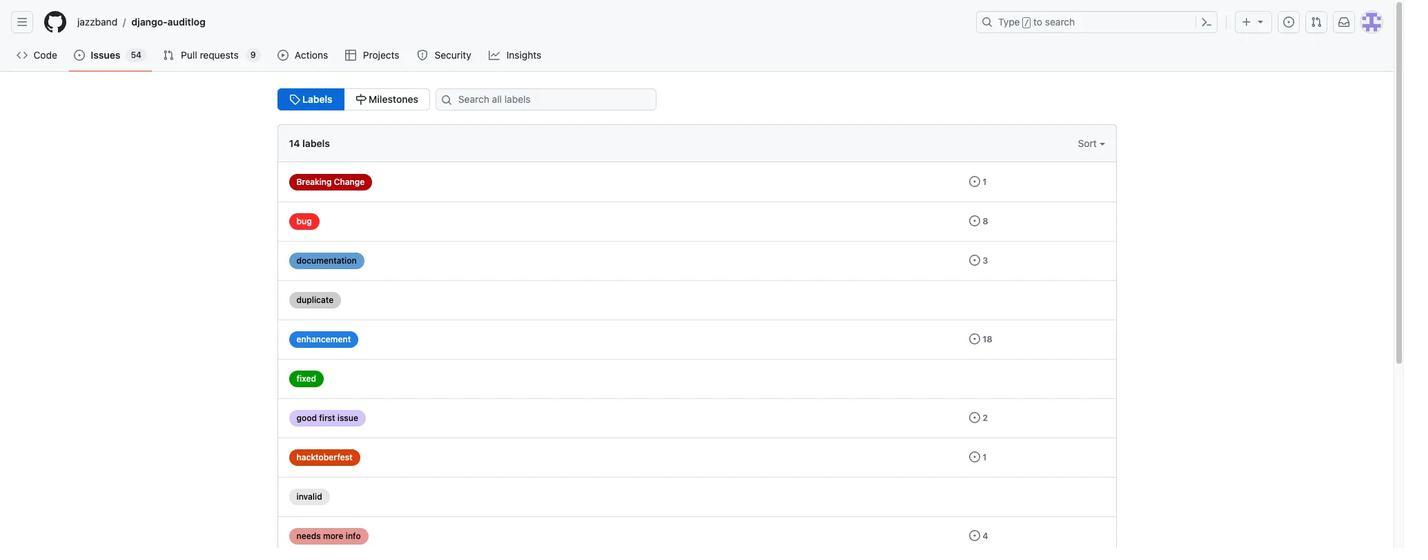 Task type: describe. For each thing, give the bounding box(es) containing it.
jazzband
[[77, 16, 117, 28]]

good
[[297, 413, 317, 423]]

hacktoberfest link
[[289, 449, 360, 466]]

graph image
[[489, 50, 500, 61]]

pull requests
[[181, 49, 239, 61]]

4
[[983, 531, 988, 541]]

labels
[[300, 93, 332, 105]]

django-
[[131, 16, 168, 28]]

sort
[[1078, 137, 1099, 149]]

issue opened image for 4
[[969, 530, 980, 541]]

8 link
[[969, 215, 988, 226]]

issue opened image for 1
[[969, 176, 980, 187]]

issue opened image for 8
[[969, 215, 980, 226]]

code
[[34, 49, 57, 61]]

breaking change
[[297, 177, 365, 187]]

insights
[[507, 49, 541, 61]]

9
[[250, 50, 256, 60]]

issue opened image left "issues"
[[74, 50, 85, 61]]

1 link for breaking change
[[969, 176, 987, 187]]

18
[[983, 334, 992, 344]]

14 labels
[[289, 137, 330, 149]]

needs more info link
[[289, 528, 368, 545]]

4 link
[[969, 530, 988, 541]]

8
[[983, 216, 988, 226]]

code image
[[17, 50, 28, 61]]

issue element
[[277, 88, 430, 110]]

documentation
[[297, 255, 357, 266]]

duplicate
[[297, 295, 334, 305]]

more
[[323, 531, 343, 541]]

Labels search field
[[436, 88, 656, 110]]

duplicate link
[[289, 292, 341, 309]]

good first issue
[[297, 413, 358, 423]]

search
[[1045, 16, 1075, 28]]

issue
[[337, 413, 358, 423]]

milestones
[[366, 93, 418, 105]]

requests
[[200, 49, 239, 61]]

notifications image
[[1339, 17, 1350, 28]]

fixed link
[[289, 371, 324, 387]]

Search all labels text field
[[436, 88, 656, 110]]

play image
[[277, 50, 288, 61]]

info
[[346, 531, 361, 541]]

homepage image
[[44, 11, 66, 33]]

issues
[[91, 49, 120, 61]]

actions link
[[272, 45, 334, 66]]

14
[[289, 137, 300, 149]]

enhancement link
[[289, 331, 358, 348]]

issue opened image for 1
[[969, 452, 980, 463]]

milestone image
[[355, 94, 366, 105]]

type / to search
[[998, 16, 1075, 28]]

to
[[1034, 16, 1043, 28]]

fixed
[[297, 373, 316, 384]]

pull
[[181, 49, 197, 61]]

breaking change link
[[289, 174, 372, 191]]

django-auditlog link
[[126, 11, 211, 33]]

labels
[[302, 137, 330, 149]]

first
[[319, 413, 335, 423]]

auditlog
[[168, 16, 205, 28]]



Task type: vqa. For each thing, say whether or not it's contained in the screenshot.
Sort popup button
yes



Task type: locate. For each thing, give the bounding box(es) containing it.
projects link
[[340, 45, 406, 66]]

0 vertical spatial issue opened image
[[969, 176, 980, 187]]

0 vertical spatial 1
[[983, 177, 987, 187]]

1 link down 2 link
[[969, 452, 987, 463]]

1 up 8
[[983, 177, 987, 187]]

1 1 from the top
[[983, 177, 987, 187]]

/
[[123, 16, 126, 28], [1024, 18, 1029, 28]]

bug link
[[289, 213, 319, 230]]

breaking
[[297, 177, 332, 187]]

bug
[[297, 216, 312, 226]]

list
[[72, 11, 968, 33]]

1 down 2
[[983, 452, 987, 463]]

issue opened image
[[1283, 17, 1294, 28], [74, 50, 85, 61], [969, 215, 980, 226], [969, 333, 980, 344], [969, 412, 980, 423], [969, 452, 980, 463], [969, 530, 980, 541]]

issue opened image left 8
[[969, 215, 980, 226]]

tag image
[[289, 94, 300, 105]]

/ inside jazzband / django-auditlog
[[123, 16, 126, 28]]

shield image
[[417, 50, 428, 61]]

1 link up 8 link
[[969, 176, 987, 187]]

security link
[[411, 45, 478, 66]]

3
[[983, 255, 988, 266]]

labels link
[[277, 88, 344, 110]]

issue opened image
[[969, 176, 980, 187], [969, 255, 980, 266]]

good first issue link
[[289, 410, 366, 427]]

search image
[[441, 95, 452, 106]]

table image
[[345, 50, 357, 61]]

1 link
[[969, 176, 987, 187], [969, 452, 987, 463]]

git pull request image
[[1311, 17, 1322, 28]]

2 1 from the top
[[983, 452, 987, 463]]

None search field
[[430, 88, 673, 110]]

hacktoberfest
[[297, 452, 353, 463]]

0 vertical spatial 1 link
[[969, 176, 987, 187]]

1 vertical spatial issue opened image
[[969, 255, 980, 266]]

1 vertical spatial 1
[[983, 452, 987, 463]]

documentation link
[[289, 253, 364, 269]]

issue opened image left 3
[[969, 255, 980, 266]]

/ inside type / to search
[[1024, 18, 1029, 28]]

issue opened image for 18
[[969, 333, 980, 344]]

invalid link
[[289, 489, 330, 505]]

issue opened image up 8 link
[[969, 176, 980, 187]]

issue opened image left 18
[[969, 333, 980, 344]]

needs
[[297, 531, 321, 541]]

list containing jazzband
[[72, 11, 968, 33]]

enhancement
[[297, 334, 351, 344]]

1 issue opened image from the top
[[969, 176, 980, 187]]

1 for hacktoberfest
[[983, 452, 987, 463]]

jazzband / django-auditlog
[[77, 16, 205, 28]]

code link
[[11, 45, 63, 66]]

plus image
[[1241, 17, 1252, 28]]

git pull request image
[[163, 50, 174, 61]]

issue opened image for 2
[[969, 412, 980, 423]]

issue opened image left git pull request icon at the top right of the page
[[1283, 17, 1294, 28]]

1 1 link from the top
[[969, 176, 987, 187]]

issue opened image left 2
[[969, 412, 980, 423]]

2 1 link from the top
[[969, 452, 987, 463]]

18 link
[[969, 333, 992, 344]]

/ left to
[[1024, 18, 1029, 28]]

3 link
[[969, 255, 988, 266]]

1 vertical spatial 1 link
[[969, 452, 987, 463]]

issue opened image left 4
[[969, 530, 980, 541]]

/ left django- at top left
[[123, 16, 126, 28]]

1 horizontal spatial /
[[1024, 18, 1029, 28]]

0 horizontal spatial /
[[123, 16, 126, 28]]

/ for type
[[1024, 18, 1029, 28]]

jazzband link
[[72, 11, 123, 33]]

/ for jazzband
[[123, 16, 126, 28]]

invalid
[[297, 492, 322, 502]]

change
[[334, 177, 365, 187]]

2 link
[[969, 412, 988, 423]]

1 for breaking change
[[983, 177, 987, 187]]

needs more info
[[297, 531, 361, 541]]

2 issue opened image from the top
[[969, 255, 980, 266]]

2
[[983, 413, 988, 423]]

command palette image
[[1201, 17, 1212, 28]]

1 link for hacktoberfest
[[969, 452, 987, 463]]

sort button
[[1078, 136, 1105, 151]]

triangle down image
[[1255, 16, 1266, 27]]

security
[[435, 49, 471, 61]]

1
[[983, 177, 987, 187], [983, 452, 987, 463]]

54
[[131, 50, 142, 60]]

type
[[998, 16, 1020, 28]]

issue opened image for 3
[[969, 255, 980, 266]]

actions
[[295, 49, 328, 61]]

milestones link
[[343, 88, 430, 110]]

insights link
[[483, 45, 548, 66]]

projects
[[363, 49, 399, 61]]

issue opened image down 2 link
[[969, 452, 980, 463]]



